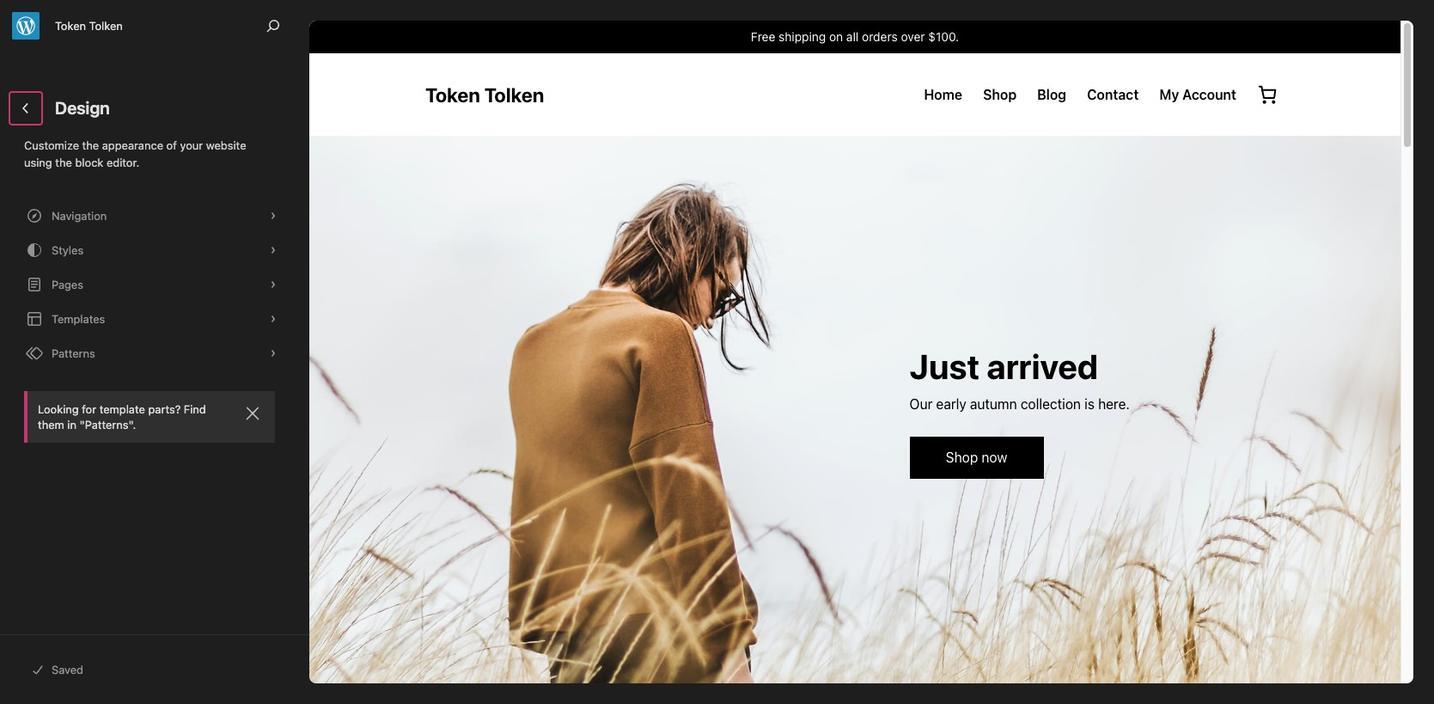 Task type: locate. For each thing, give the bounding box(es) containing it.
the up block on the left top of page
[[82, 138, 99, 152]]

styles button
[[10, 233, 289, 267]]

saved
[[52, 663, 83, 677]]

list containing navigation
[[10, 199, 289, 371]]

customize
[[24, 138, 79, 152]]

customize the appearance of your website using the block editor.
[[24, 138, 246, 169]]

go to the dashboard image
[[15, 98, 36, 119]]

0 horizontal spatial the
[[55, 155, 72, 169]]

template
[[99, 402, 145, 416]]

templates button
[[10, 302, 289, 336]]

looking for template parts? find them in "patterns".
[[38, 402, 206, 432]]

parts?
[[148, 402, 181, 416]]

patterns
[[52, 346, 95, 360]]

saved button
[[21, 653, 289, 687]]

styles
[[52, 243, 84, 257]]

appearance
[[102, 138, 163, 152]]

navigation button
[[10, 199, 289, 233]]

the down customize
[[55, 155, 72, 169]]

tolken
[[89, 19, 123, 33]]

1 horizontal spatial the
[[82, 138, 99, 152]]

the
[[82, 138, 99, 152], [55, 155, 72, 169]]

of
[[166, 138, 177, 152]]

token
[[55, 19, 86, 33]]

list
[[10, 199, 289, 371]]



Task type: describe. For each thing, give the bounding box(es) containing it.
open command palette image
[[263, 15, 284, 36]]

for
[[82, 402, 96, 416]]

editor.
[[107, 155, 140, 169]]

them
[[38, 418, 64, 432]]

pages button
[[10, 267, 289, 302]]

your
[[180, 138, 203, 152]]

patterns button
[[10, 336, 289, 371]]

0 vertical spatial the
[[82, 138, 99, 152]]

looking
[[38, 402, 79, 416]]

block
[[75, 155, 103, 169]]

in
[[67, 418, 77, 432]]

site icon image
[[12, 12, 40, 39]]

navigation
[[52, 209, 107, 223]]

1 vertical spatial the
[[55, 155, 72, 169]]

using
[[24, 155, 52, 169]]

pages
[[52, 278, 83, 291]]

website
[[206, 138, 246, 152]]

token tolken
[[55, 19, 123, 33]]

"patterns".
[[80, 418, 136, 432]]

design
[[55, 98, 110, 118]]

templates
[[52, 312, 105, 326]]

close image
[[242, 403, 263, 424]]

find
[[184, 402, 206, 416]]



Task type: vqa. For each thing, say whether or not it's contained in the screenshot.
the "Typography options" icon
no



